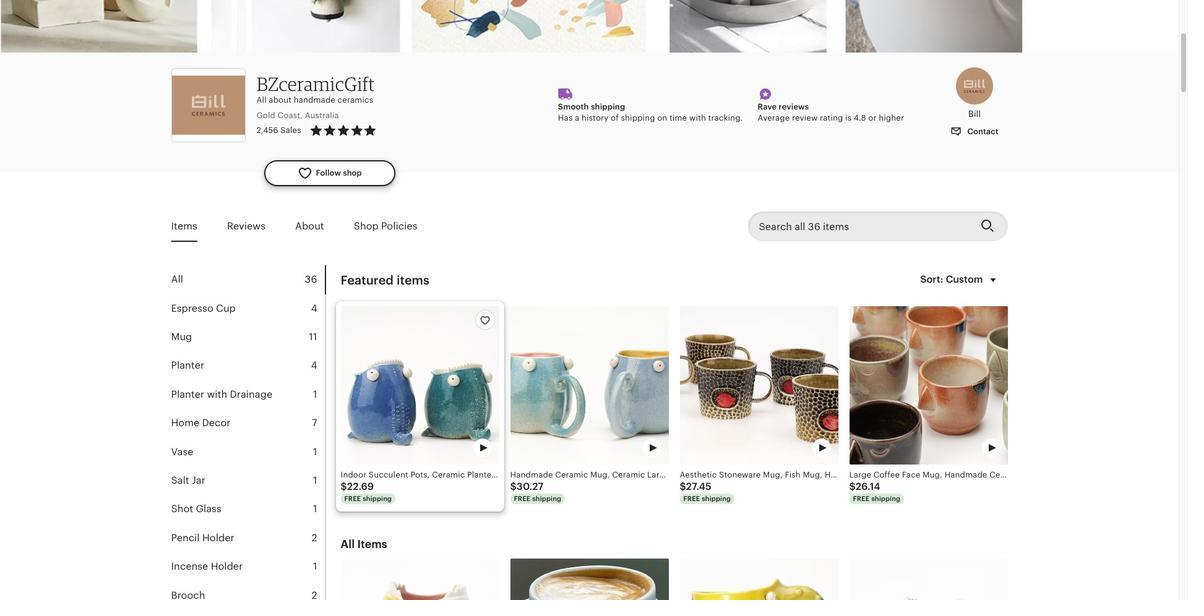 Task type: vqa. For each thing, say whether or not it's contained in the screenshot.
5 Out Of 5 Stars image corresponding to 36.00
no



Task type: describe. For each thing, give the bounding box(es) containing it.
shop policies link
[[354, 212, 417, 241]]

free inside $ 30.27 free shipping
[[514, 495, 531, 503]]

shipping inside "indoor succulent pots, ceramic planter, whale lover pots gifts $ 22.69 free shipping"
[[363, 495, 392, 503]]

rating
[[820, 113, 843, 123]]

all for all items
[[341, 538, 355, 551]]

bill link
[[942, 68, 1008, 120]]

large coffee face mug, handmade ceramic mug, ceramic espresso cup $ 26.14 free shipping
[[849, 471, 1135, 503]]

reviews
[[227, 220, 266, 232]]

2 mug, from the left
[[1025, 471, 1045, 480]]

26.14
[[856, 481, 881, 493]]

about link
[[295, 212, 324, 241]]

shipping inside $ 27.45 free shipping
[[702, 495, 731, 503]]

0 vertical spatial indoor succulent pots, ceramic planter, whale lover pots gifts image
[[341, 307, 499, 465]]

shop policies
[[354, 220, 417, 232]]

salt
[[171, 475, 189, 486]]

2 1 from the top
[[313, 446, 317, 458]]

shot glass
[[171, 503, 221, 515]]

all inside bzceramicgift all about handmade ceramics
[[257, 96, 267, 105]]

a
[[575, 113, 580, 123]]

succulent
[[369, 471, 408, 480]]

about
[[269, 96, 292, 105]]

time
[[670, 113, 687, 123]]

or
[[869, 113, 877, 123]]

drainage
[[230, 389, 272, 400]]

lover
[[525, 471, 547, 480]]

free inside large coffee face mug, handmade ceramic mug, ceramic espresso cup $ 26.14 free shipping
[[853, 495, 870, 503]]

with inside smooth shipping has a history of shipping on time with tracking.
[[689, 113, 706, 123]]

$ inside large coffee face mug, handmade ceramic mug, ceramic espresso cup $ 26.14 free shipping
[[849, 481, 856, 493]]

2
[[312, 532, 317, 544]]

is
[[845, 113, 852, 123]]

27.45
[[686, 481, 712, 493]]

1 vertical spatial indoor succulent pots, ceramic planter, whale lover pots gifts image
[[849, 559, 1008, 600]]

of
[[611, 113, 619, 123]]

sales
[[281, 126, 301, 135]]

handmade ceramic mug, ceramic large coffee mug, best selling mugs, ceramic espresso cup image
[[510, 307, 669, 465]]

espresso cup
[[171, 302, 236, 314]]

bill image
[[956, 68, 993, 105]]

$ inside "indoor succulent pots, ceramic planter, whale lover pots gifts $ 22.69 free shipping"
[[341, 481, 347, 493]]

bzceramicgift all about handmade ceramics
[[257, 73, 375, 105]]

follow shop link
[[264, 160, 395, 186]]

free inside $ 27.45 free shipping
[[684, 495, 700, 503]]

contact button
[[942, 120, 1008, 143]]

espresso inside large coffee face mug, handmade ceramic mug, ceramic espresso cup $ 26.14 free shipping
[[1082, 471, 1117, 480]]

tab containing home decor
[[171, 409, 325, 438]]

history
[[582, 113, 609, 123]]

follow shop
[[316, 168, 362, 178]]

espresso inside tab
[[171, 302, 213, 314]]

holder for incense holder
[[211, 561, 243, 573]]

tab containing planter with drainage
[[171, 381, 325, 409]]

vase
[[171, 446, 193, 458]]

7
[[312, 417, 317, 429]]

tracking.
[[708, 113, 743, 123]]

decor
[[202, 417, 231, 429]]

30.27
[[517, 481, 544, 493]]

ceramics
[[338, 96, 373, 105]]

bzceramicgift
[[257, 73, 375, 96]]

gold
[[257, 111, 275, 120]]

shipping inside $ 30.27 free shipping
[[532, 495, 562, 503]]

featured items
[[341, 274, 430, 287]]

salt jar
[[171, 475, 205, 486]]

sort:
[[920, 274, 944, 286]]

ceramic handmade funny coffee mug, coffee mug funny, nurse coffee mug image
[[510, 559, 669, 600]]

cup inside tab
[[216, 302, 236, 314]]

follow
[[316, 168, 341, 178]]

policies
[[381, 220, 417, 232]]

holder for pencil holder
[[202, 532, 234, 544]]

incense
[[171, 561, 208, 573]]

handmade ceramic salt cellar, salt & pepper pinch pots, salt pig, salt pot, pepper pig, salt and pepper pots image
[[341, 559, 499, 600]]

custom
[[946, 274, 983, 286]]

smooth
[[558, 102, 589, 111]]

pots
[[549, 471, 566, 480]]

1 for holder
[[313, 561, 317, 573]]

large coffee face mug, handmade ceramic mug, ceramic espresso cup image
[[849, 307, 1008, 465]]

11
[[309, 331, 317, 343]]

australia
[[305, 111, 339, 120]]

review
[[792, 113, 818, 123]]

large
[[849, 471, 872, 480]]

2,456
[[257, 126, 278, 135]]

12 tab from the top
[[171, 581, 325, 600]]

contact
[[966, 127, 999, 136]]

2 ceramic from the left
[[990, 471, 1023, 480]]

reviews link
[[227, 212, 266, 241]]

gold coast, australia
[[257, 111, 339, 120]]

tab containing vase
[[171, 438, 325, 467]]

incense holder
[[171, 561, 243, 573]]

gifts
[[568, 471, 587, 480]]



Task type: locate. For each thing, give the bounding box(es) containing it.
1 horizontal spatial cup
[[1119, 471, 1135, 480]]

shipping down the 27.45
[[702, 495, 731, 503]]

planter down mug
[[171, 360, 204, 372]]

shop
[[343, 168, 362, 178]]

planter for planter
[[171, 360, 204, 372]]

2 planter from the top
[[171, 389, 204, 400]]

featured
[[341, 274, 394, 287]]

shipping right of
[[621, 113, 655, 123]]

2 horizontal spatial all
[[341, 538, 355, 551]]

planter,
[[467, 471, 497, 480]]

1 horizontal spatial ceramic
[[990, 471, 1023, 480]]

average
[[758, 113, 790, 123]]

1 horizontal spatial espresso
[[1082, 471, 1117, 480]]

reviews
[[779, 102, 809, 111]]

36
[[305, 274, 317, 285]]

3 $ from the left
[[680, 481, 686, 493]]

0 horizontal spatial items
[[171, 220, 197, 232]]

tab containing shot glass
[[171, 495, 325, 524]]

|
[[305, 126, 307, 135]]

1 tab from the top
[[171, 266, 325, 294]]

rave
[[758, 102, 777, 111]]

1 left "indoor" at the bottom left
[[313, 475, 317, 486]]

jar
[[192, 475, 205, 486]]

tab containing incense holder
[[171, 553, 325, 581]]

planter with drainage
[[171, 389, 272, 400]]

glass
[[196, 503, 221, 515]]

handmade
[[294, 96, 335, 105]]

sort: custom
[[920, 274, 983, 286]]

0 horizontal spatial mug,
[[923, 471, 943, 480]]

ceramic inside "indoor succulent pots, ceramic planter, whale lover pots gifts $ 22.69 free shipping"
[[432, 471, 465, 480]]

0 vertical spatial espresso
[[171, 302, 213, 314]]

Search all 36 items text field
[[748, 212, 971, 242]]

all inside tab
[[171, 274, 183, 285]]

smooth shipping has a history of shipping on time with tracking.
[[558, 102, 743, 123]]

free down 26.14
[[853, 495, 870, 503]]

0 vertical spatial 4
[[311, 302, 317, 314]]

4 down 11
[[311, 360, 317, 372]]

on
[[657, 113, 667, 123]]

0 vertical spatial planter
[[171, 360, 204, 372]]

0 vertical spatial cup
[[216, 302, 236, 314]]

shop
[[354, 220, 379, 232]]

1 1 from the top
[[313, 389, 317, 400]]

1 $ from the left
[[341, 481, 347, 493]]

3 tab from the top
[[171, 323, 325, 352]]

0 horizontal spatial with
[[207, 389, 227, 400]]

4
[[311, 302, 317, 314], [311, 360, 317, 372]]

1 vertical spatial cup
[[1119, 471, 1135, 480]]

mug,
[[923, 471, 943, 480], [1025, 471, 1045, 480]]

1 for glass
[[313, 503, 317, 515]]

sections tab list
[[171, 266, 326, 600]]

5 1 from the top
[[313, 561, 317, 573]]

holder down glass
[[202, 532, 234, 544]]

shipping
[[591, 102, 625, 111], [621, 113, 655, 123], [363, 495, 392, 503], [532, 495, 562, 503], [702, 495, 731, 503], [872, 495, 901, 503]]

3 ceramic from the left
[[1047, 471, 1080, 480]]

coast,
[[278, 111, 303, 120]]

1 down 2
[[313, 561, 317, 573]]

tab
[[171, 266, 325, 294], [171, 294, 325, 323], [171, 323, 325, 352], [171, 352, 325, 381], [171, 381, 325, 409], [171, 409, 325, 438], [171, 438, 325, 467], [171, 467, 325, 495], [171, 495, 325, 524], [171, 524, 325, 553], [171, 553, 325, 581], [171, 581, 325, 600]]

mug
[[171, 331, 192, 343]]

all up espresso cup
[[171, 274, 183, 285]]

tab containing pencil holder
[[171, 524, 325, 553]]

face
[[902, 471, 921, 480]]

$ inside $ 30.27 free shipping
[[510, 481, 517, 493]]

1 vertical spatial items
[[357, 538, 387, 551]]

0 horizontal spatial cup
[[216, 302, 236, 314]]

indoor succulent pots, ceramic planter, whale lover pots gifts $ 22.69 free shipping
[[341, 471, 587, 503]]

holder right incense
[[211, 561, 243, 573]]

4 1 from the top
[[313, 503, 317, 515]]

shipping inside large coffee face mug, handmade ceramic mug, ceramic espresso cup $ 26.14 free shipping
[[872, 495, 901, 503]]

rave reviews average review rating is 4.8 or higher
[[758, 102, 904, 123]]

0 horizontal spatial ceramic
[[432, 471, 465, 480]]

6 tab from the top
[[171, 409, 325, 438]]

1 horizontal spatial with
[[689, 113, 706, 123]]

planter
[[171, 360, 204, 372], [171, 389, 204, 400]]

2,456 sales |
[[257, 126, 307, 135]]

all for all
[[171, 274, 183, 285]]

1 planter from the top
[[171, 360, 204, 372]]

handmade
[[945, 471, 987, 480]]

1 ceramic from the left
[[432, 471, 465, 480]]

cup
[[216, 302, 236, 314], [1119, 471, 1135, 480]]

pencil holder
[[171, 532, 234, 544]]

0 vertical spatial with
[[689, 113, 706, 123]]

2 horizontal spatial ceramic
[[1047, 471, 1080, 480]]

higher
[[879, 113, 904, 123]]

free
[[344, 495, 361, 503], [514, 495, 531, 503], [684, 495, 700, 503], [853, 495, 870, 503]]

12 oz large ceramic mug, large handle mug handmade image
[[680, 559, 838, 600]]

7 tab from the top
[[171, 438, 325, 467]]

1 horizontal spatial indoor succulent pots, ceramic planter, whale lover pots gifts image
[[849, 559, 1008, 600]]

all items
[[341, 538, 387, 551]]

1 horizontal spatial all
[[257, 96, 267, 105]]

coffee
[[874, 471, 900, 480]]

0 vertical spatial holder
[[202, 532, 234, 544]]

with
[[689, 113, 706, 123], [207, 389, 227, 400]]

4 free from the left
[[853, 495, 870, 503]]

1
[[313, 389, 317, 400], [313, 446, 317, 458], [313, 475, 317, 486], [313, 503, 317, 515], [313, 561, 317, 573]]

aesthetic stoneware mug, fish mug, handmade ceramic mug, ceramic coffee cup image
[[680, 307, 838, 465]]

1 vertical spatial planter
[[171, 389, 204, 400]]

tab containing espresso cup
[[171, 294, 325, 323]]

2 free from the left
[[514, 495, 531, 503]]

shipping down 26.14
[[872, 495, 901, 503]]

2 vertical spatial all
[[341, 538, 355, 551]]

sort: custom button
[[913, 266, 1008, 295]]

ceramic
[[432, 471, 465, 480], [990, 471, 1023, 480], [1047, 471, 1080, 480]]

with inside tab
[[207, 389, 227, 400]]

items link
[[171, 212, 197, 241]]

tab containing all
[[171, 266, 325, 294]]

with right time
[[689, 113, 706, 123]]

1 vertical spatial all
[[171, 274, 183, 285]]

8 tab from the top
[[171, 467, 325, 495]]

$ inside $ 27.45 free shipping
[[680, 481, 686, 493]]

22.69
[[347, 481, 374, 493]]

1 for jar
[[313, 475, 317, 486]]

$ 27.45 free shipping
[[680, 481, 731, 503]]

tab containing salt jar
[[171, 467, 325, 495]]

1 mug, from the left
[[923, 471, 943, 480]]

3 1 from the top
[[313, 475, 317, 486]]

cup inside large coffee face mug, handmade ceramic mug, ceramic espresso cup $ 26.14 free shipping
[[1119, 471, 1135, 480]]

1 vertical spatial espresso
[[1082, 471, 1117, 480]]

2 tab from the top
[[171, 294, 325, 323]]

free inside "indoor succulent pots, ceramic planter, whale lover pots gifts $ 22.69 free shipping"
[[344, 495, 361, 503]]

bill
[[968, 109, 981, 119]]

0 vertical spatial all
[[257, 96, 267, 105]]

home decor
[[171, 417, 231, 429]]

items
[[397, 274, 430, 287]]

indoor succulent pots, ceramic planter, whale lover pots gifts image
[[341, 307, 499, 465], [849, 559, 1008, 600]]

4.8
[[854, 113, 866, 123]]

1 down 7
[[313, 446, 317, 458]]

1 free from the left
[[344, 495, 361, 503]]

4 for planter
[[311, 360, 317, 372]]

whale
[[499, 471, 523, 480]]

10 tab from the top
[[171, 524, 325, 553]]

tab containing planter
[[171, 352, 325, 381]]

pots,
[[411, 471, 430, 480]]

espresso
[[171, 302, 213, 314], [1082, 471, 1117, 480]]

planter up home
[[171, 389, 204, 400]]

1 for with
[[313, 389, 317, 400]]

3 free from the left
[[684, 495, 700, 503]]

1 4 from the top
[[311, 302, 317, 314]]

4 up 11
[[311, 302, 317, 314]]

shipping up of
[[591, 102, 625, 111]]

tab containing mug
[[171, 323, 325, 352]]

0 horizontal spatial espresso
[[171, 302, 213, 314]]

4 for espresso cup
[[311, 302, 317, 314]]

$
[[341, 481, 347, 493], [510, 481, 517, 493], [680, 481, 686, 493], [849, 481, 856, 493]]

9 tab from the top
[[171, 495, 325, 524]]

indoor
[[341, 471, 367, 480]]

2 4 from the top
[[311, 360, 317, 372]]

free down 22.69
[[344, 495, 361, 503]]

0 horizontal spatial indoor succulent pots, ceramic planter, whale lover pots gifts image
[[341, 307, 499, 465]]

$ 30.27 free shipping
[[510, 481, 562, 503]]

planter for planter with drainage
[[171, 389, 204, 400]]

free down 30.27
[[514, 495, 531, 503]]

about
[[295, 220, 324, 232]]

0 horizontal spatial all
[[171, 274, 183, 285]]

1 horizontal spatial items
[[357, 538, 387, 551]]

1 vertical spatial holder
[[211, 561, 243, 573]]

home
[[171, 417, 199, 429]]

1 vertical spatial with
[[207, 389, 227, 400]]

4 tab from the top
[[171, 352, 325, 381]]

items
[[171, 220, 197, 232], [357, 538, 387, 551]]

5 tab from the top
[[171, 381, 325, 409]]

all right 2
[[341, 538, 355, 551]]

0 vertical spatial items
[[171, 220, 197, 232]]

4 $ from the left
[[849, 481, 856, 493]]

free down the 27.45
[[684, 495, 700, 503]]

2,456 sales link
[[257, 126, 301, 135]]

with up decor
[[207, 389, 227, 400]]

1 up 7
[[313, 389, 317, 400]]

1 vertical spatial 4
[[311, 360, 317, 372]]

has
[[558, 113, 573, 123]]

shipping down 22.69
[[363, 495, 392, 503]]

holder
[[202, 532, 234, 544], [211, 561, 243, 573]]

shot
[[171, 503, 193, 515]]

pencil
[[171, 532, 200, 544]]

2 $ from the left
[[510, 481, 517, 493]]

1 up 2
[[313, 503, 317, 515]]

11 tab from the top
[[171, 553, 325, 581]]

all up gold
[[257, 96, 267, 105]]

1 horizontal spatial mug,
[[1025, 471, 1045, 480]]

shipping down 30.27
[[532, 495, 562, 503]]



